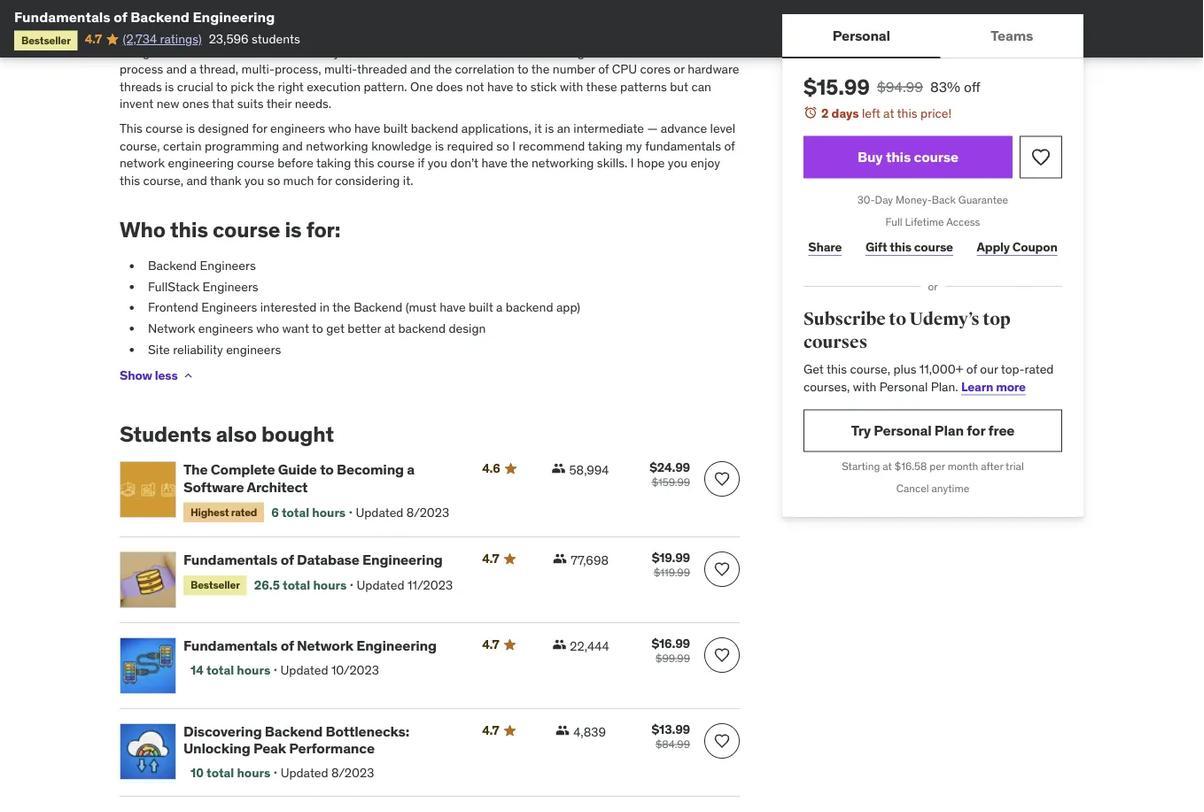 Task type: vqa. For each thing, say whether or not it's contained in the screenshot.
Real-
no



Task type: locate. For each thing, give the bounding box(es) containing it.
built up knowledge at the left of the page
[[383, 121, 408, 137]]

taking down intermediate
[[588, 138, 623, 154]]

a
[[674, 27, 680, 43], [718, 44, 725, 60], [190, 62, 196, 78], [496, 300, 503, 316], [407, 461, 415, 479]]

1 vertical spatial bestseller
[[190, 579, 240, 593]]

engineers up reliability
[[198, 321, 253, 337]]

better
[[348, 321, 381, 337]]

0 vertical spatial with
[[560, 79, 583, 95]]

hours down the complete guide to becoming a software architect link at the left
[[312, 505, 346, 521]]

1 vertical spatial 8/2023
[[331, 766, 374, 782]]

show less button
[[120, 359, 195, 394]]

to right guide
[[320, 461, 334, 479]]

with right courses,
[[853, 379, 876, 395]]

0 horizontal spatial multi-
[[241, 62, 275, 78]]

2 vertical spatial engineers
[[226, 342, 281, 358]]

0 horizontal spatial the
[[183, 461, 208, 479]]

can
[[433, 44, 453, 60], [691, 79, 711, 95]]

to left get
[[312, 321, 323, 337]]

you right if
[[428, 155, 447, 171]]

this right who
[[170, 217, 208, 244]]

backend inside discovering backend bottlenecks: unlocking peak performance
[[265, 723, 323, 741]]

networking down recommend on the left top of page
[[532, 155, 594, 171]]

or up but
[[674, 62, 685, 78]]

xsmall image for the complete guide to becoming a software architect
[[551, 462, 566, 476]]

1 vertical spatial built
[[469, 300, 493, 316]]

hours for 10 total hours
[[237, 766, 271, 782]]

starting at $16.58 per month after trial cancel anytime
[[842, 460, 1024, 495]]

or
[[674, 62, 685, 78], [928, 280, 938, 293]]

total right 6
[[282, 505, 309, 521]]

the
[[577, 27, 597, 43], [183, 461, 208, 479]]

the inside backend engineers fullstack engineers frontend engineers interested in the backend (must have built a backend app) network engineers who want to get better at backend design site reliability engineers
[[332, 300, 351, 316]]

much
[[283, 173, 314, 189]]

hours down the database
[[313, 578, 347, 594]]

the complete guide to becoming a software architect
[[183, 461, 415, 496]]

0 horizontal spatial network
[[148, 321, 195, 337]]

$94.99
[[877, 78, 923, 96]]

1 horizontal spatial built
[[469, 300, 493, 316]]

8/2023 for 6 total hours
[[406, 505, 449, 521]]

design inside the once the request reaches the backend, the application has to execute the request. the backend has a buffet of design choices when it comes to the style of execution it can choose. understanding the difference between a process and a thread, multi-process, multi-threaded and the correlation to the number of cpu cores or hardware threads is crucial to pick the right execution pattern. one does not have to stick with these patterns but can invent new ones that suits their needs. this course is designed for engineers who have built backend applications, it is an intermediate — advance level course, certain programming and networking knowledge is required so i recommend taking my fundamentals of network engineering course before taking this course if you don't have the networking skills. i hope you enjoy this course, and thank you so much for considering it.
[[120, 44, 157, 60]]

11,000+
[[919, 361, 963, 377]]

this up courses,
[[826, 361, 847, 377]]

personal button
[[782, 14, 940, 57]]

is left an
[[545, 121, 554, 137]]

plan
[[934, 422, 964, 440]]

1 horizontal spatial design
[[449, 321, 486, 337]]

updated 8/2023 for 10 total hours
[[281, 766, 374, 782]]

0 vertical spatial so
[[496, 138, 509, 154]]

a up hardware
[[718, 44, 725, 60]]

fundamentals of backend engineering
[[14, 8, 275, 26]]

1 horizontal spatial for
[[317, 173, 332, 189]]

the up the their
[[257, 79, 275, 95]]

1 vertical spatial execution
[[307, 79, 361, 95]]

who down needs.
[[328, 121, 351, 137]]

left
[[862, 105, 880, 121]]

to left udemy's
[[889, 309, 906, 330]]

rated up more
[[1025, 361, 1054, 377]]

0 vertical spatial bestseller
[[21, 33, 71, 47]]

fundamentals
[[645, 138, 721, 154]]

is
[[165, 79, 174, 95], [186, 121, 195, 137], [545, 121, 554, 137], [435, 138, 444, 154], [285, 217, 302, 244]]

guarantee
[[958, 193, 1008, 207]]

updated 8/2023 down performance
[[281, 766, 374, 782]]

1 vertical spatial network
[[297, 637, 353, 656]]

0 horizontal spatial who
[[256, 321, 279, 337]]

this
[[897, 105, 917, 121], [886, 148, 911, 166], [354, 155, 374, 171], [120, 173, 140, 189], [170, 217, 208, 244], [890, 239, 911, 255], [826, 361, 847, 377]]

2 vertical spatial course,
[[850, 361, 890, 377]]

engineers inside the once the request reaches the backend, the application has to execute the request. the backend has a buffet of design choices when it comes to the style of execution it can choose. understanding the difference between a process and a thread, multi-process, multi-threaded and the correlation to the number of cpu cores or hardware threads is crucial to pick the right execution pattern. one does not have to stick with these patterns but can invent new ones that suits their needs. this course is designed for engineers who have built backend applications, it is an intermediate — advance level course, certain programming and networking knowledge is required so i recommend taking my fundamentals of network engineering course before taking this course if you don't have the networking skills. i hope you enjoy this course, and thank you so much for considering it.
[[270, 121, 325, 137]]

can left choose. at top left
[[433, 44, 453, 60]]

top-
[[1001, 361, 1025, 377]]

0 horizontal spatial can
[[433, 44, 453, 60]]

1 vertical spatial networking
[[532, 155, 594, 171]]

the down backend,
[[302, 44, 320, 60]]

and up before
[[282, 138, 303, 154]]

0 vertical spatial who
[[328, 121, 351, 137]]

hours for 14 total hours
[[237, 663, 270, 679]]

request.
[[529, 27, 574, 43]]

free
[[988, 422, 1015, 440]]

1 horizontal spatial rated
[[1025, 361, 1054, 377]]

0 vertical spatial i
[[512, 138, 516, 154]]

6
[[271, 505, 279, 521]]

anytime
[[932, 482, 969, 495]]

2 vertical spatial for
[[967, 422, 985, 440]]

is left 'for:'
[[285, 217, 302, 244]]

1 vertical spatial taking
[[316, 155, 351, 171]]

cpu
[[612, 62, 637, 78]]

1 has from the left
[[425, 27, 444, 43]]

0 vertical spatial engineers
[[270, 121, 325, 137]]

it up one
[[423, 44, 430, 60]]

so down applications,
[[496, 138, 509, 154]]

0 horizontal spatial rated
[[231, 506, 257, 520]]

have
[[487, 79, 513, 95], [354, 121, 380, 137], [481, 155, 508, 171], [440, 300, 466, 316]]

backend up 'difference' at top right
[[600, 27, 648, 43]]

has up 'difference' at top right
[[651, 27, 671, 43]]

it.
[[403, 173, 413, 189]]

the complete guide to becoming a software architect link
[[183, 461, 461, 496]]

2 vertical spatial at
[[883, 460, 892, 473]]

0 vertical spatial rated
[[1025, 361, 1054, 377]]

2 vertical spatial engineering
[[356, 637, 437, 656]]

cancel
[[896, 482, 929, 495]]

0 horizontal spatial 8/2023
[[331, 766, 374, 782]]

total right 26.5
[[283, 578, 310, 594]]

network inside backend engineers fullstack engineers frontend engineers interested in the backend (must have built a backend app) network engineers who want to get better at backend design site reliability engineers
[[148, 321, 195, 337]]

1 horizontal spatial the
[[577, 27, 597, 43]]

1 horizontal spatial bestseller
[[190, 579, 240, 593]]

database
[[297, 551, 359, 570]]

1 vertical spatial for
[[317, 173, 332, 189]]

updated 8/2023
[[356, 505, 449, 521], [281, 766, 374, 782]]

0 vertical spatial the
[[577, 27, 597, 43]]

8/2023
[[406, 505, 449, 521], [331, 766, 374, 782]]

complete
[[211, 461, 275, 479]]

course, inside get this course, plus 11,000+ of our top-rated courses, with personal plan.
[[850, 361, 890, 377]]

has right "application"
[[425, 27, 444, 43]]

fullstack
[[148, 279, 199, 295]]

with inside get this course, plus 11,000+ of our top-rated courses, with personal plan.
[[853, 379, 876, 395]]

has
[[425, 27, 444, 43], [651, 27, 671, 43]]

who inside the once the request reaches the backend, the application has to execute the request. the backend has a buffet of design choices when it comes to the style of execution it can choose. understanding the difference between a process and a thread, multi-process, multi-threaded and the correlation to the number of cpu cores or hardware threads is crucial to pick the right execution pattern. one does not have to stick with these patterns but can invent new ones that suits their needs. this course is designed for engineers who have built backend applications, it is an intermediate — advance level course, certain programming and networking knowledge is required so i recommend taking my fundamentals of network engineering course before taking this course if you don't have the networking skills. i hope you enjoy this course, and thank you so much for considering it.
[[328, 121, 351, 137]]

$119.99
[[654, 567, 690, 580]]

trial
[[1006, 460, 1024, 473]]

personal inside personal button
[[832, 26, 890, 44]]

engineering for fundamentals of database engineering
[[362, 551, 443, 570]]

0 vertical spatial can
[[433, 44, 453, 60]]

8/2023 up '11/2023'
[[406, 505, 449, 521]]

0 vertical spatial built
[[383, 121, 408, 137]]

0 vertical spatial network
[[148, 321, 195, 337]]

total
[[282, 505, 309, 521], [283, 578, 310, 594], [206, 663, 234, 679], [207, 766, 234, 782]]

unlocking
[[183, 740, 250, 758]]

0 vertical spatial 8/2023
[[406, 505, 449, 521]]

for:
[[306, 217, 341, 244]]

bestseller left 26.5
[[190, 579, 240, 593]]

network up updated 10/2023
[[297, 637, 353, 656]]

the right request.
[[577, 27, 597, 43]]

1 horizontal spatial i
[[631, 155, 634, 171]]

xsmall image right less
[[181, 369, 195, 384]]

share button
[[803, 230, 847, 265]]

1 vertical spatial personal
[[879, 379, 928, 395]]

this
[[120, 121, 143, 137]]

0 horizontal spatial with
[[560, 79, 583, 95]]

so left much
[[267, 173, 280, 189]]

fundamentals of database engineering link
[[183, 551, 461, 570]]

1 horizontal spatial has
[[651, 27, 671, 43]]

updated 8/2023 for 6 total hours
[[356, 505, 449, 521]]

peak
[[253, 740, 286, 758]]

1 horizontal spatial who
[[328, 121, 351, 137]]

learn
[[961, 379, 993, 395]]

0 horizontal spatial i
[[512, 138, 516, 154]]

1 horizontal spatial it
[[423, 44, 430, 60]]

teams
[[991, 26, 1033, 44]]

$19.99 $119.99
[[652, 551, 690, 580]]

0 vertical spatial engineering
[[193, 8, 275, 26]]

0 horizontal spatial so
[[267, 173, 280, 189]]

network down frontend
[[148, 321, 195, 337]]

updated left '11/2023'
[[357, 578, 404, 594]]

xsmall image left 58,994
[[551, 462, 566, 476]]

1 vertical spatial course,
[[143, 173, 183, 189]]

alarm image
[[803, 105, 818, 120]]

at inside starting at $16.58 per month after trial cancel anytime
[[883, 460, 892, 473]]

course, left plus
[[850, 361, 890, 377]]

engineering up reaches
[[193, 8, 275, 26]]

bottlenecks:
[[326, 723, 409, 741]]

the inside the once the request reaches the backend, the application has to execute the request. the backend has a buffet of design choices when it comes to the style of execution it can choose. understanding the difference between a process and a thread, multi-process, multi-threaded and the correlation to the number of cpu cores or hardware threads is crucial to pick the right execution pattern. one does not have to stick with these patterns but can invent new ones that suits their needs. this course is designed for engineers who have built backend applications, it is an intermediate — advance level course, certain programming and networking knowledge is required so i recommend taking my fundamentals of network engineering course before taking this course if you don't have the networking skills. i hope you enjoy this course, and thank you so much for considering it.
[[577, 27, 597, 43]]

8/2023 down performance
[[331, 766, 374, 782]]

multi-
[[241, 62, 275, 78], [324, 62, 357, 78]]

1 vertical spatial with
[[853, 379, 876, 395]]

i
[[512, 138, 516, 154], [631, 155, 634, 171]]

xsmall image left the 22,444
[[552, 638, 566, 652]]

1 vertical spatial engineers
[[198, 321, 253, 337]]

personal inside try personal plan for free link
[[874, 422, 931, 440]]

1 vertical spatial engineers
[[202, 279, 258, 295]]

26.5 total hours
[[254, 578, 347, 594]]

0 vertical spatial at
[[883, 105, 894, 121]]

fundamentals of network engineering link
[[183, 637, 461, 656]]

2 days left at this price!
[[821, 105, 952, 121]]

with down number
[[560, 79, 583, 95]]

this right buy
[[886, 148, 911, 166]]

xsmall image
[[181, 369, 195, 384], [551, 462, 566, 476], [552, 638, 566, 652], [556, 724, 570, 738]]

execution down "application"
[[366, 44, 420, 60]]

backend,
[[286, 27, 336, 43]]

programming
[[205, 138, 279, 154]]

23,596 students
[[209, 31, 300, 47]]

course down the new
[[145, 121, 183, 137]]

2 vertical spatial personal
[[874, 422, 931, 440]]

engineering
[[193, 8, 275, 26], [362, 551, 443, 570], [356, 637, 437, 656]]

taking
[[588, 138, 623, 154], [316, 155, 351, 171]]

2 horizontal spatial for
[[967, 422, 985, 440]]

you down the fundamentals
[[668, 155, 687, 171]]

wishlist image for fundamentals of database engineering
[[713, 561, 731, 579]]

the up understanding
[[508, 27, 526, 43]]

xsmall image left the 4,839
[[556, 724, 570, 738]]

0 horizontal spatial or
[[674, 62, 685, 78]]

for right much
[[317, 173, 332, 189]]

invent
[[120, 96, 154, 112]]

a left app)
[[496, 300, 503, 316]]

1 vertical spatial can
[[691, 79, 711, 95]]

0 horizontal spatial it
[[238, 44, 246, 60]]

14 total hours
[[190, 663, 270, 679]]

0 horizontal spatial has
[[425, 27, 444, 43]]

this inside button
[[886, 148, 911, 166]]

1 vertical spatial design
[[449, 321, 486, 337]]

$16.99
[[651, 637, 690, 652]]

tab list
[[782, 14, 1083, 58]]

wishlist image
[[1030, 147, 1052, 168], [713, 471, 731, 489], [713, 561, 731, 579], [713, 647, 731, 665]]

and up one
[[410, 62, 431, 78]]

have right the (must
[[440, 300, 466, 316]]

0 vertical spatial updated 8/2023
[[356, 505, 449, 521]]

it down reaches
[[238, 44, 246, 60]]

execution up needs.
[[307, 79, 361, 95]]

to inside the complete guide to becoming a software architect
[[320, 461, 334, 479]]

wishlist image for the complete guide to becoming a software architect
[[713, 471, 731, 489]]

updated down the becoming
[[356, 505, 403, 521]]

1 horizontal spatial so
[[496, 138, 509, 154]]

total right the 14
[[206, 663, 234, 679]]

try personal plan for free link
[[803, 410, 1062, 452]]

considering
[[335, 173, 400, 189]]

can down hardware
[[691, 79, 711, 95]]

the up highest
[[183, 461, 208, 479]]

1 horizontal spatial can
[[691, 79, 711, 95]]

0 vertical spatial for
[[252, 121, 267, 137]]

1 vertical spatial who
[[256, 321, 279, 337]]

have down required
[[481, 155, 508, 171]]

fundamentals for fundamentals of database engineering
[[183, 551, 278, 570]]

crucial
[[177, 79, 213, 95]]

updated down discovering backend bottlenecks: unlocking peak performance
[[281, 766, 328, 782]]

of left our
[[966, 361, 977, 377]]

advance
[[661, 121, 707, 137]]

1 horizontal spatial or
[[928, 280, 938, 293]]

2 multi- from the left
[[324, 62, 357, 78]]

network
[[120, 155, 165, 171]]

a right the becoming
[[407, 461, 415, 479]]

hours
[[312, 505, 346, 521], [313, 578, 347, 594], [237, 663, 270, 679], [237, 766, 271, 782]]

engineers
[[270, 121, 325, 137], [198, 321, 253, 337], [226, 342, 281, 358]]

xsmall image for discovering backend bottlenecks: unlocking peak performance
[[556, 724, 570, 738]]

you right the thank at the left top of page
[[244, 173, 264, 189]]

required
[[447, 138, 493, 154]]

the down fundamentals of backend engineering
[[152, 27, 170, 43]]

0 horizontal spatial networking
[[306, 138, 368, 154]]

1 vertical spatial engineering
[[362, 551, 443, 570]]

1 multi- from the left
[[241, 62, 275, 78]]

level
[[710, 121, 735, 137]]

updated down 'fundamentals of network engineering' in the bottom left of the page
[[280, 663, 328, 679]]

1 vertical spatial the
[[183, 461, 208, 479]]

0 horizontal spatial built
[[383, 121, 408, 137]]

engineering
[[168, 155, 234, 171]]

course down lifetime
[[914, 239, 953, 255]]

or inside the once the request reaches the backend, the application has to execute the request. the backend has a buffet of design choices when it comes to the style of execution it can choose. understanding the difference between a process and a thread, multi-process, multi-threaded and the correlation to the number of cpu cores or hardware threads is crucial to pick the right execution pattern. one does not have to stick with these patterns but can invent new ones that suits their needs. this course is designed for engineers who have built backend applications, it is an intermediate — advance level course, certain programming and networking knowledge is required so i recommend taking my fundamentals of network engineering course before taking this course if you don't have the networking skills. i hope you enjoy this course, and thank you so much for considering it.
[[674, 62, 685, 78]]

2 horizontal spatial it
[[534, 121, 542, 137]]

software
[[183, 478, 244, 496]]

full
[[885, 215, 902, 229]]

hours right the 14
[[237, 663, 270, 679]]

built inside backend engineers fullstack engineers frontend engineers interested in the backend (must have built a backend app) network engineers who want to get better at backend design site reliability engineers
[[469, 300, 493, 316]]

recommend
[[519, 138, 585, 154]]

1 vertical spatial at
[[384, 321, 395, 337]]

of right style at the top left of page
[[352, 44, 363, 60]]

apply coupon
[[977, 239, 1057, 255]]

of up 26.5 total hours
[[281, 551, 294, 570]]

1 vertical spatial fundamentals
[[183, 551, 278, 570]]

patterns
[[620, 79, 667, 95]]

0 vertical spatial design
[[120, 44, 157, 60]]

2 has from the left
[[651, 27, 671, 43]]

built inside the once the request reaches the backend, the application has to execute the request. the backend has a buffet of design choices when it comes to the style of execution it can choose. understanding the difference between a process and a thread, multi-process, multi-threaded and the correlation to the number of cpu cores or hardware threads is crucial to pick the right execution pattern. one does not have to stick with these patterns but can invent new ones that suits their needs. this course is designed for engineers who have built backend applications, it is an intermediate — advance level course, certain programming and networking knowledge is required so i recommend taking my fundamentals of network engineering course before taking this course if you don't have the networking skills. i hope you enjoy this course, and thank you so much for considering it.
[[383, 121, 408, 137]]

1 horizontal spatial multi-
[[324, 62, 357, 78]]

engineering up 10/2023
[[356, 637, 437, 656]]

at left $16.58
[[883, 460, 892, 473]]

1 horizontal spatial execution
[[366, 44, 420, 60]]

4.7 for fundamentals of network engineering
[[482, 637, 499, 653]]

style
[[323, 44, 349, 60]]

1 horizontal spatial with
[[853, 379, 876, 395]]

updated for 10 total hours
[[281, 766, 328, 782]]

or up udemy's
[[928, 280, 938, 293]]

networking up before
[[306, 138, 368, 154]]

0 vertical spatial course,
[[120, 138, 160, 154]]

students
[[120, 422, 211, 448]]

1 vertical spatial or
[[928, 280, 938, 293]]

0 vertical spatial fundamentals
[[14, 8, 110, 26]]

hardware
[[688, 62, 739, 78]]

updated for 14 total hours
[[280, 663, 328, 679]]

apply coupon button
[[972, 230, 1062, 265]]

1 horizontal spatial you
[[428, 155, 447, 171]]

2 vertical spatial fundamentals
[[183, 637, 278, 656]]

0 vertical spatial personal
[[832, 26, 890, 44]]

total for 10
[[207, 766, 234, 782]]

personal down plus
[[879, 379, 928, 395]]

rated left 6
[[231, 506, 257, 520]]

0 vertical spatial or
[[674, 62, 685, 78]]

engineering up updated 11/2023
[[362, 551, 443, 570]]

the down understanding
[[531, 62, 550, 78]]

certain
[[163, 138, 202, 154]]

hours for 26.5 total hours
[[313, 578, 347, 594]]

to up process,
[[288, 44, 299, 60]]

1 vertical spatial updated 8/2023
[[281, 766, 374, 782]]

gift this course
[[865, 239, 953, 255]]

total right the 10
[[207, 766, 234, 782]]

courses,
[[803, 379, 850, 395]]

of right 'buffet'
[[719, 27, 730, 43]]

students
[[252, 31, 300, 47]]



Task type: describe. For each thing, give the bounding box(es) containing it.
that
[[212, 96, 234, 112]]

0 horizontal spatial execution
[[307, 79, 361, 95]]

a left 'buffet'
[[674, 27, 680, 43]]

not
[[466, 79, 484, 95]]

to inside backend engineers fullstack engineers frontend engineers interested in the backend (must have built a backend app) network engineers who want to get better at backend design site reliability engineers
[[312, 321, 323, 337]]

6 total hours
[[271, 505, 346, 521]]

applications,
[[461, 121, 531, 137]]

their
[[266, 96, 292, 112]]

once the request reaches the backend, the application has to execute the request. the backend has a buffet of design choices when it comes to the style of execution it can choose. understanding the difference between a process and a thread, multi-process, multi-threaded and the correlation to the number of cpu cores or hardware threads is crucial to pick the right execution pattern. one does not have to stick with these patterns but can invent new ones that suits their needs. this course is designed for engineers who have built backend applications, it is an intermediate — advance level course, certain programming and networking knowledge is required so i recommend taking my fundamentals of network engineering course before taking this course if you don't have the networking skills. i hope you enjoy this course, and thank you so much for considering it.
[[120, 27, 739, 189]]

backend up "better"
[[354, 300, 403, 316]]

new
[[157, 96, 179, 112]]

wishlist image for fundamentals of network engineering
[[713, 647, 731, 665]]

between
[[667, 44, 715, 60]]

get this course, plus 11,000+ of our top-rated courses, with personal plan.
[[803, 361, 1054, 395]]

choices
[[160, 44, 202, 60]]

understanding
[[502, 44, 585, 60]]

0 vertical spatial taking
[[588, 138, 623, 154]]

1 vertical spatial i
[[631, 155, 634, 171]]

xsmall image for fundamentals of network engineering
[[552, 638, 566, 652]]

process
[[120, 62, 163, 78]]

of down level
[[724, 138, 735, 154]]

have up knowledge at the left of the page
[[354, 121, 380, 137]]

backend down the (must
[[398, 321, 446, 337]]

0 horizontal spatial bestseller
[[21, 33, 71, 47]]

updated for 26.5 total hours
[[357, 578, 404, 594]]

$19.99
[[652, 551, 690, 567]]

rated inside get this course, plus 11,000+ of our top-rated courses, with personal plan.
[[1025, 361, 1054, 377]]

10
[[190, 766, 204, 782]]

$16.99 $99.99
[[651, 637, 690, 666]]

4.6
[[482, 461, 500, 477]]

hours for 6 total hours
[[312, 505, 346, 521]]

fundamentals for fundamentals of backend engineering
[[14, 8, 110, 26]]

who inside backend engineers fullstack engineers frontend engineers interested in the backend (must have built a backend app) network engineers who want to get better at backend design site reliability engineers
[[256, 321, 279, 337]]

show
[[120, 368, 152, 384]]

4.7 for fundamentals of database engineering
[[482, 551, 499, 567]]

0 vertical spatial execution
[[366, 44, 420, 60]]

backend up fullstack
[[148, 258, 197, 274]]

a inside backend engineers fullstack engineers frontend engineers interested in the backend (must have built a backend app) network engineers who want to get better at backend design site reliability engineers
[[496, 300, 503, 316]]

1 vertical spatial rated
[[231, 506, 257, 520]]

the inside the complete guide to becoming a software architect
[[183, 461, 208, 479]]

discovering
[[183, 723, 262, 741]]

8/2023 for 10 total hours
[[331, 766, 374, 782]]

personal inside get this course, plus 11,000+ of our top-rated courses, with personal plan.
[[879, 379, 928, 395]]

fundamentals for fundamentals of network engineering
[[183, 637, 278, 656]]

if
[[418, 155, 425, 171]]

4.7 for discovering backend bottlenecks: unlocking peak performance
[[482, 723, 499, 739]]

have down correlation
[[487, 79, 513, 95]]

correlation
[[455, 62, 515, 78]]

thread,
[[199, 62, 238, 78]]

this up the considering
[[354, 155, 374, 171]]

subscribe
[[803, 309, 886, 330]]

of up updated 10/2023
[[281, 637, 294, 656]]

is left required
[[435, 138, 444, 154]]

0 horizontal spatial you
[[244, 173, 264, 189]]

22,444
[[570, 639, 609, 655]]

1 horizontal spatial network
[[297, 637, 353, 656]]

10/2023
[[331, 663, 379, 679]]

site
[[148, 342, 170, 358]]

architect
[[247, 478, 308, 496]]

frontend
[[148, 300, 198, 316]]

courses
[[803, 331, 867, 353]]

back
[[932, 193, 956, 207]]

does
[[436, 79, 463, 95]]

total for 6
[[282, 505, 309, 521]]

the up style at the top left of page
[[339, 27, 357, 43]]

right
[[278, 79, 304, 95]]

buy this course button
[[803, 136, 1013, 179]]

4,839
[[573, 725, 606, 741]]

enjoy
[[690, 155, 720, 171]]

intermediate
[[573, 121, 644, 137]]

design inside backend engineers fullstack engineers frontend engineers interested in the backend (must have built a backend app) network engineers who want to get better at backend design site reliability engineers
[[449, 321, 486, 337]]

83%
[[930, 78, 960, 96]]

backend up if
[[411, 121, 458, 137]]

2 horizontal spatial you
[[668, 155, 687, 171]]

updated 10/2023
[[280, 663, 379, 679]]

1 vertical spatial so
[[267, 173, 280, 189]]

before
[[277, 155, 313, 171]]

have inside backend engineers fullstack engineers frontend engineers interested in the backend (must have built a backend app) network engineers who want to get better at backend design site reliability engineers
[[440, 300, 466, 316]]

at inside backend engineers fullstack engineers frontend engineers interested in the backend (must have built a backend app) network engineers who want to get better at backend design site reliability engineers
[[384, 321, 395, 337]]

$13.99
[[652, 722, 690, 738]]

backend left app)
[[506, 300, 553, 316]]

money-
[[896, 193, 932, 207]]

buffet
[[683, 27, 716, 43]]

show less
[[120, 368, 178, 384]]

engineering for fundamentals of network engineering
[[356, 637, 437, 656]]

fundamentals of database engineering
[[183, 551, 443, 570]]

$15.99
[[803, 74, 870, 100]]

price!
[[920, 105, 952, 121]]

app)
[[556, 300, 580, 316]]

buy
[[858, 148, 883, 166]]

to inside subscribe to udemy's top courses
[[889, 309, 906, 330]]

and down engineering
[[186, 173, 207, 189]]

this down $94.99
[[897, 105, 917, 121]]

discovering backend bottlenecks: unlocking peak performance link
[[183, 723, 461, 758]]

to up that
[[216, 79, 228, 95]]

0 horizontal spatial for
[[252, 121, 267, 137]]

course down the thank at the left top of page
[[213, 217, 280, 244]]

suits
[[237, 96, 264, 112]]

course inside button
[[914, 148, 958, 166]]

xsmall image
[[553, 552, 567, 567]]

learn more link
[[961, 379, 1026, 395]]

buy this course
[[858, 148, 958, 166]]

is up certain
[[186, 121, 195, 137]]

bought
[[261, 422, 334, 448]]

of up these
[[598, 62, 609, 78]]

this down network
[[120, 173, 140, 189]]

course down knowledge at the left of the page
[[377, 155, 415, 171]]

total for 14
[[206, 663, 234, 679]]

0 vertical spatial engineers
[[200, 258, 256, 274]]

these
[[586, 79, 617, 95]]

who
[[120, 217, 166, 244]]

(must
[[405, 300, 437, 316]]

engineering for fundamentals of backend engineering
[[193, 8, 275, 26]]

threads
[[120, 79, 162, 95]]

to left stick
[[516, 79, 527, 95]]

this inside get this course, plus 11,000+ of our top-rated courses, with personal plan.
[[826, 361, 847, 377]]

to down understanding
[[517, 62, 529, 78]]

stick
[[530, 79, 557, 95]]

top
[[983, 309, 1011, 330]]

(2,734 ratings)
[[123, 31, 202, 47]]

wishlist image
[[713, 733, 731, 751]]

of inside get this course, plus 11,000+ of our top-rated courses, with personal plan.
[[966, 361, 977, 377]]

0 vertical spatial networking
[[306, 138, 368, 154]]

tab list containing personal
[[782, 14, 1083, 58]]

in
[[320, 300, 330, 316]]

to left execute
[[447, 27, 458, 43]]

the up number
[[587, 44, 606, 60]]

the down recommend on the left top of page
[[510, 155, 529, 171]]

this right gift
[[890, 239, 911, 255]]

with inside the once the request reaches the backend, the application has to execute the request. the backend has a buffet of design choices when it comes to the style of execution it can choose. understanding the difference between a process and a thread, multi-process, multi-threaded and the correlation to the number of cpu cores or hardware threads is crucial to pick the right execution pattern. one does not have to stick with these patterns but can invent new ones that suits their needs. this course is designed for engineers who have built backend applications, it is an intermediate — advance level course, certain programming and networking knowledge is required so i recommend taking my fundamentals of network engineering course before taking this course if you don't have the networking skills. i hope you enjoy this course, and thank you so much for considering it.
[[560, 79, 583, 95]]

course down 'programming'
[[237, 155, 274, 171]]

a inside the complete guide to becoming a software architect
[[407, 461, 415, 479]]

$15.99 $94.99 83% off
[[803, 74, 980, 100]]

$84.99
[[655, 738, 690, 752]]

when
[[205, 44, 235, 60]]

1 horizontal spatial networking
[[532, 155, 594, 171]]

xsmall image inside show less button
[[181, 369, 195, 384]]

after
[[981, 460, 1003, 473]]

backend engineers fullstack engineers frontend engineers interested in the backend (must have built a backend app) network engineers who want to get better at backend design site reliability engineers
[[148, 258, 580, 358]]

0 horizontal spatial taking
[[316, 155, 351, 171]]

udemy's
[[909, 309, 979, 330]]

backend up (2,734 ratings)
[[130, 8, 190, 26]]

process,
[[275, 62, 321, 78]]

day
[[875, 193, 893, 207]]

total for 26.5
[[283, 578, 310, 594]]

and down choices
[[166, 62, 187, 78]]

skills.
[[597, 155, 628, 171]]

designed
[[198, 121, 249, 137]]

hope
[[637, 155, 665, 171]]

plus
[[893, 361, 916, 377]]

30-
[[857, 193, 875, 207]]

2 vertical spatial engineers
[[201, 300, 257, 316]]

of up once
[[114, 8, 127, 26]]

a up crucial
[[190, 62, 196, 78]]

is up the new
[[165, 79, 174, 95]]

$159.99
[[652, 476, 690, 490]]

the up comes
[[265, 27, 283, 43]]

learn more
[[961, 379, 1026, 395]]

ratings)
[[160, 31, 202, 47]]

updated for 6 total hours
[[356, 505, 403, 521]]

the up does at the top of the page
[[434, 62, 452, 78]]

difference
[[609, 44, 664, 60]]

2
[[821, 105, 829, 121]]



